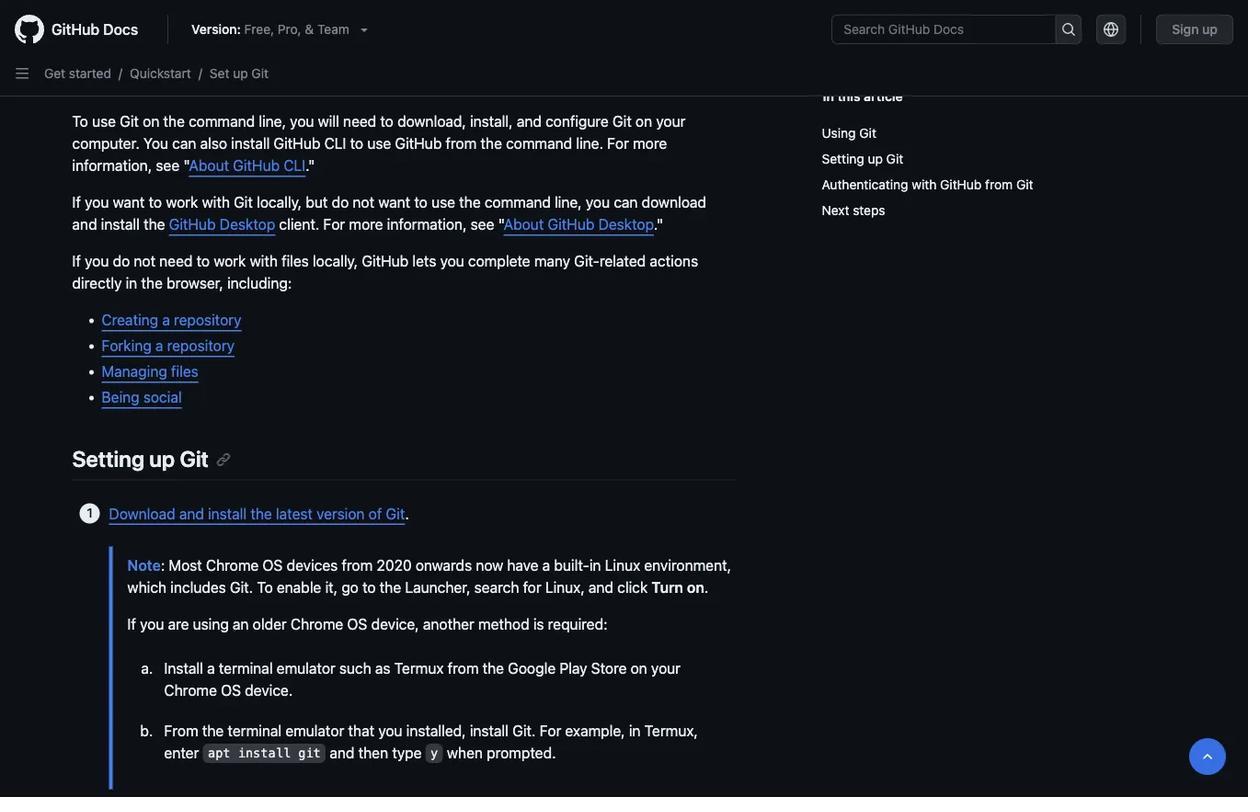 Task type: vqa. For each thing, say whether or not it's contained in the screenshot.
Github Docs
yes



Task type: describe. For each thing, give the bounding box(es) containing it.
social
[[143, 389, 182, 407]]

up right sign
[[1203, 22, 1219, 37]]

open sidebar image
[[15, 66, 29, 81]]

install
[[164, 660, 203, 677]]

2 horizontal spatial with
[[912, 177, 937, 192]]

download,
[[398, 113, 467, 130]]

forking
[[102, 337, 152, 355]]

and inside : most chrome os devices from 2020 onwards now have a built-in linux environment, which includes git. to enable it, go to the launcher, search for linux, and click
[[589, 579, 614, 596]]

managing
[[102, 363, 167, 381]]

have
[[507, 557, 539, 574]]

from up next steps link
[[986, 177, 1013, 192]]

authenticating with github from git
[[822, 177, 1034, 192]]

device,
[[371, 616, 419, 633]]

1 vertical spatial setting
[[72, 447, 145, 472]]

1 horizontal spatial ."
[[654, 216, 664, 233]]

github desktop client.  for more information, see " about github desktop ."
[[169, 216, 664, 233]]

up up download
[[149, 447, 175, 472]]

set
[[210, 66, 230, 81]]

terminal for a
[[219, 660, 273, 677]]

now
[[476, 557, 504, 574]]

: most chrome os devices from 2020 onwards now have a built-in linux environment, which includes git. to enable it, go to the launcher, search for linux, and click
[[127, 557, 732, 596]]

also
[[200, 135, 227, 153]]

if you do not need to work with files locally, github lets you complete many git-related actions directly in the browser, including:
[[72, 253, 699, 292]]

0 vertical spatial setting up git link
[[822, 146, 1169, 172]]

0 vertical spatial setting up git
[[822, 151, 904, 167]]

git up the computer. at left top
[[120, 113, 139, 130]]

if you are using an older chrome os device, another method is required:
[[127, 616, 608, 633]]

apt install git and then type y when prompted.
[[208, 744, 556, 762]]

and inside to use git on the command line, you will need to download, install, and configure git on your computer. you can also install github cli to use github from the command line. for more information, see "
[[517, 113, 542, 130]]

line.
[[576, 135, 604, 153]]

2 / from the left
[[199, 66, 202, 81]]

but
[[306, 194, 328, 211]]

github inside main banner
[[52, 21, 100, 38]]

including:
[[227, 275, 292, 292]]

sign up
[[1173, 22, 1219, 37]]

latest
[[276, 505, 313, 523]]

to use git on the command line, you will need to download, install, and configure git on your computer. you can also install github cli to use github from the command line. for more information, see "
[[72, 113, 686, 175]]

you up directly
[[85, 253, 109, 270]]

being social link
[[102, 389, 182, 407]]

0 vertical spatial about
[[189, 157, 229, 175]]

a inside : most chrome os devices from 2020 onwards now have a built-in linux environment, which includes git. to enable it, go to the launcher, search for linux, and click
[[543, 557, 551, 574]]

github docs
[[52, 21, 138, 38]]

github up git-
[[548, 216, 595, 233]]

1 vertical spatial setting up git
[[72, 447, 209, 472]]

sign up link
[[1157, 15, 1234, 44]]

0 horizontal spatial use
[[92, 113, 116, 130]]

&
[[305, 22, 314, 37]]

github up browser,
[[169, 216, 216, 233]]

git down docs
[[135, 62, 164, 87]]

of
[[369, 505, 382, 523]]

1 vertical spatial repository
[[167, 337, 235, 355]]

you
[[144, 135, 168, 153]]

you down the computer. at left top
[[85, 194, 109, 211]]

2020
[[377, 557, 412, 574]]

this
[[838, 88, 861, 104]]

more inside to use git on the command line, you will need to download, install, and configure git on your computer. you can also install github cli to use github from the command line. for more information, see "
[[633, 135, 668, 153]]

you left are
[[140, 616, 164, 633]]

version: free, pro, & team
[[192, 22, 350, 37]]

select language: current language is english image
[[1105, 22, 1119, 37]]

being
[[102, 389, 140, 407]]

to inside to use git on the command line, you will need to download, install, and configure git on your computer. you can also install github cli to use github from the command line. for more information, see "
[[72, 113, 88, 130]]

work inside if you want to work with git locally, but do not want to use the command line, you can download and install the
[[166, 194, 198, 211]]

cli inside to use git on the command line, you will need to download, install, and configure git on your computer. you can also install github cli to use github from the command line. for more information, see "
[[324, 135, 346, 153]]

1 vertical spatial more
[[349, 216, 383, 233]]

on up the you
[[143, 113, 160, 130]]

a inside install a terminal emulator such as termux from the google play store on your chrome os device.
[[207, 660, 215, 677]]

started
[[69, 66, 111, 81]]

article
[[864, 88, 904, 104]]

sign
[[1173, 22, 1200, 37]]

an
[[233, 616, 249, 633]]

download
[[642, 194, 707, 211]]

install a terminal emulator such as termux from the google play store on your chrome os device.
[[164, 660, 681, 699]]

onwards
[[416, 557, 472, 574]]

in this article
[[823, 88, 904, 104]]

go
[[342, 579, 359, 596]]

lets
[[413, 253, 437, 270]]

and right download
[[179, 505, 204, 523]]

which
[[127, 579, 167, 596]]

os inside : most chrome os devices from 2020 onwards now have a built-in linux environment, which includes git. to enable it, go to the launcher, search for linux, and click
[[263, 557, 283, 574]]

play
[[560, 660, 588, 677]]

for
[[523, 579, 542, 596]]

github inside the if you do not need to work with files locally, github lets you complete many git-related actions directly in the browser, including:
[[362, 253, 409, 270]]

the inside the if you do not need to work with files locally, github lets you complete many git-related actions directly in the browser, including:
[[141, 275, 163, 292]]

many
[[535, 253, 571, 270]]

0 vertical spatial .
[[405, 505, 409, 523]]

git right configure
[[613, 113, 632, 130]]

do inside if you want to work with git locally, but do not want to use the command line, you can download and install the
[[332, 194, 349, 211]]

files inside the if you do not need to work with files locally, github lets you complete many git-related actions directly in the browser, including:
[[282, 253, 309, 270]]

quickstart
[[130, 66, 191, 81]]

git inside main banner
[[252, 66, 269, 81]]

complete
[[468, 253, 531, 270]]

0 vertical spatial using git link
[[72, 62, 186, 87]]

directly
[[72, 275, 122, 292]]

managing files link
[[102, 363, 199, 381]]

see inside to use git on the command line, you will need to download, install, and configure git on your computer. you can also install github cli to use github from the command line. for more information, see "
[[156, 157, 180, 175]]

information, inside to use git on the command line, you will need to download, install, and configure git on your computer. you can also install github cli to use github from the command line. for more information, see "
[[72, 157, 152, 175]]

download
[[109, 505, 175, 523]]

install,
[[470, 113, 513, 130]]

git right of
[[386, 505, 405, 523]]

and down that
[[330, 744, 355, 762]]

with inside the if you do not need to work with files locally, github lets you complete many git-related actions directly in the browser, including:
[[250, 253, 278, 270]]

launcher,
[[405, 579, 471, 596]]

0 vertical spatial command
[[189, 113, 255, 130]]

next steps link
[[822, 198, 1169, 224]]

do inside the if you do not need to work with files locally, github lets you complete many git-related actions directly in the browser, including:
[[113, 253, 130, 270]]

1 horizontal spatial using git link
[[822, 121, 1169, 146]]

download and install the latest version of git .
[[109, 505, 409, 523]]

a up managing files 'link'
[[155, 337, 163, 355]]

terminal for the
[[228, 722, 282, 740]]

1 vertical spatial "
[[498, 216, 504, 233]]

the left github desktop link
[[144, 216, 165, 233]]

prompted.
[[487, 744, 556, 762]]

get
[[44, 66, 65, 81]]

and inside if you want to work with git locally, but do not want to use the command line, you can download and install the
[[72, 216, 97, 233]]

computer.
[[72, 135, 140, 153]]

the down install,
[[481, 135, 502, 153]]

method
[[479, 616, 530, 633]]

get started link
[[44, 66, 111, 81]]

to inside the if you do not need to work with files locally, github lets you complete many git-related actions directly in the browser, including:
[[197, 253, 210, 270]]

1 vertical spatial information,
[[387, 216, 467, 233]]

emulator for such
[[277, 660, 336, 677]]

with inside if you want to work with git locally, but do not want to use the command line, you can download and install the
[[202, 194, 230, 211]]

to up github desktop client.  for more information, see " about github desktop ."
[[415, 194, 428, 211]]

you up about github desktop link
[[586, 194, 610, 211]]

1 horizontal spatial using git
[[822, 126, 877, 141]]

creating a repository forking a repository managing files being social
[[102, 312, 242, 407]]

line, inside if you want to work with git locally, but do not want to use the command line, you can download and install the
[[555, 194, 582, 211]]

client.
[[279, 216, 320, 233]]

0 horizontal spatial cli
[[284, 157, 306, 175]]

on right configure
[[636, 113, 653, 130]]

1 want from the left
[[113, 194, 145, 211]]

the left latest
[[251, 505, 272, 523]]

for inside to use git on the command line, you will need to download, install, and configure git on your computer. you can also install github cli to use github from the command line. for more information, see "
[[608, 135, 629, 153]]

1 horizontal spatial about
[[504, 216, 544, 233]]

search image
[[1062, 22, 1077, 37]]

required:
[[548, 616, 608, 633]]

turn
[[652, 579, 684, 596]]

the inside : most chrome os devices from 2020 onwards now have a built-in linux environment, which includes git. to enable it, go to the launcher, search for linux, and click
[[380, 579, 401, 596]]

the up the you
[[163, 113, 185, 130]]

0 horizontal spatial using git
[[72, 62, 164, 87]]

store
[[591, 660, 627, 677]]

need inside to use git on the command line, you will need to download, install, and configure git on your computer. you can also install github cli to use github from the command line. for more information, see "
[[343, 113, 377, 130]]

git. inside : most chrome os devices from 2020 onwards now have a built-in linux environment, which includes git. to enable it, go to the launcher, search for linux, and click
[[230, 579, 253, 596]]

to down the you
[[149, 194, 162, 211]]

note
[[127, 557, 161, 574]]

in
[[823, 88, 835, 104]]

it,
[[325, 579, 338, 596]]

if for if you do not need to work with files locally, github lets you complete many git-related actions directly in the browser, including:
[[72, 253, 81, 270]]

1 vertical spatial chrome
[[291, 616, 344, 633]]

the up github desktop client.  for more information, see " about github desktop ."
[[459, 194, 481, 211]]

next steps
[[822, 203, 886, 218]]

forking a repository link
[[102, 337, 235, 355]]

use inside if you want to work with git locally, but do not want to use the command line, you can download and install the
[[432, 194, 456, 211]]

can inside to use git on the command line, you will need to download, install, and configure git on your computer. you can also install github cli to use github from the command line. for more information, see "
[[172, 135, 196, 153]]

another
[[423, 616, 475, 633]]

1 horizontal spatial .
[[705, 579, 709, 596]]



Task type: locate. For each thing, give the bounding box(es) containing it.
1 vertical spatial work
[[214, 253, 246, 270]]

" up github desktop link
[[183, 157, 189, 175]]

1 horizontal spatial setting up git link
[[822, 146, 1169, 172]]

and up directly
[[72, 216, 97, 233]]

setting up git link up download
[[72, 447, 231, 472]]

2 vertical spatial in
[[629, 722, 641, 740]]

1 / from the left
[[119, 66, 122, 81]]

if for if you want to work with git locally, but do not want to use the command line, you can download and install the
[[72, 194, 81, 211]]

github up next steps link
[[941, 177, 982, 192]]

github down download,
[[395, 135, 442, 153]]

from
[[164, 722, 198, 740]]

0 vertical spatial use
[[92, 113, 116, 130]]

need right will
[[343, 113, 377, 130]]

the inside from the terminal emulator that you installed, install git. for example, in termux, enter
[[202, 722, 224, 740]]

with right authenticating
[[912, 177, 937, 192]]

triangle down image
[[357, 22, 372, 37]]

1 horizontal spatial desktop
[[599, 216, 654, 233]]

for inside from the terminal emulator that you installed, install git. for example, in termux, enter
[[540, 722, 562, 740]]

terminal
[[219, 660, 273, 677], [228, 722, 282, 740]]

that
[[348, 722, 375, 740]]

1 horizontal spatial for
[[540, 722, 562, 740]]

emulator inside from the terminal emulator that you installed, install git. for example, in termux, enter
[[286, 722, 345, 740]]

can inside if you want to work with git locally, but do not want to use the command line, you can download and install the
[[614, 194, 638, 211]]

0 vertical spatial files
[[282, 253, 309, 270]]

need up browser,
[[159, 253, 193, 270]]

0 horizontal spatial .
[[405, 505, 409, 523]]

command down configure
[[506, 135, 573, 153]]

1 vertical spatial os
[[347, 616, 368, 633]]

to inside : most chrome os devices from 2020 onwards now have a built-in linux environment, which includes git. to enable it, go to the launcher, search for linux, and click
[[363, 579, 376, 596]]

use up if you want to work with git locally, but do not want to use the command line, you can download and install the
[[368, 135, 391, 153]]

git up authenticating
[[887, 151, 904, 167]]

use up the computer. at left top
[[92, 113, 116, 130]]

emulator for that
[[286, 722, 345, 740]]

to right go
[[363, 579, 376, 596]]

1 vertical spatial use
[[368, 135, 391, 153]]

install right apt
[[238, 747, 291, 762]]

install up about github cli ."
[[231, 135, 270, 153]]

1 horizontal spatial line,
[[555, 194, 582, 211]]

from inside : most chrome os devices from 2020 onwards now have a built-in linux environment, which includes git. to enable it, go to the launcher, search for linux, and click
[[342, 557, 373, 574]]

1 horizontal spatial more
[[633, 135, 668, 153]]

desktop up related
[[599, 216, 654, 233]]

0 vertical spatial "
[[183, 157, 189, 175]]

using git link down in this article element
[[822, 121, 1169, 146]]

github down will
[[274, 135, 321, 153]]

git up next steps link
[[1017, 177, 1034, 192]]

you inside to use git on the command line, you will need to download, install, and configure git on your computer. you can also install github cli to use github from the command line. for more information, see "
[[290, 113, 314, 130]]

built-
[[555, 557, 590, 574]]

using
[[193, 616, 229, 633]]

0 horizontal spatial information,
[[72, 157, 152, 175]]

1 horizontal spatial see
[[471, 216, 495, 233]]

1 vertical spatial your
[[652, 660, 681, 677]]

git down in this article
[[860, 126, 877, 141]]

install inside from the terminal emulator that you installed, install git. for example, in termux, enter
[[470, 722, 509, 740]]

installed,
[[407, 722, 466, 740]]

download and install the latest version of git link
[[109, 505, 405, 523]]

1 horizontal spatial use
[[368, 135, 391, 153]]

your up download
[[657, 113, 686, 130]]

if you want to work with git locally, but do not want to use the command line, you can download and install the
[[72, 194, 707, 233]]

from inside to use git on the command line, you will need to download, install, and configure git on your computer. you can also install github cli to use github from the command line. for more information, see "
[[446, 135, 477, 153]]

git. inside from the terminal emulator that you installed, install git. for example, in termux, enter
[[513, 722, 536, 740]]

0 horizontal spatial line,
[[259, 113, 286, 130]]

see up complete
[[471, 216, 495, 233]]

1 horizontal spatial /
[[199, 66, 202, 81]]

git inside if you want to work with git locally, but do not want to use the command line, you can download and install the
[[234, 194, 253, 211]]

0 vertical spatial your
[[657, 113, 686, 130]]

creating a repository link
[[102, 312, 242, 329]]

0 vertical spatial emulator
[[277, 660, 336, 677]]

1 vertical spatial in
[[590, 557, 601, 574]]

1 horizontal spatial to
[[257, 579, 273, 596]]

on right store
[[631, 660, 648, 677]]

0 horizontal spatial ."
[[306, 157, 315, 175]]

chrome inside install a terminal emulator such as termux from the google play store on your chrome os device.
[[164, 682, 217, 699]]

do right but
[[332, 194, 349, 211]]

2 horizontal spatial use
[[432, 194, 456, 211]]

emulator
[[277, 660, 336, 677], [286, 722, 345, 740]]

emulator up git at the left of the page
[[286, 722, 345, 740]]

repository down browser,
[[174, 312, 242, 329]]

if
[[72, 194, 81, 211], [72, 253, 81, 270], [127, 616, 136, 633]]

locally, inside the if you do not need to work with files locally, github lets you complete many git-related actions directly in the browser, including:
[[313, 253, 358, 270]]

1 vertical spatial setting up git link
[[72, 447, 231, 472]]

0 vertical spatial git.
[[230, 579, 253, 596]]

2 desktop from the left
[[599, 216, 654, 233]]

up up authenticating
[[868, 151, 883, 167]]

next
[[822, 203, 850, 218]]

git
[[135, 62, 164, 87], [252, 66, 269, 81], [120, 113, 139, 130], [613, 113, 632, 130], [860, 126, 877, 141], [887, 151, 904, 167], [1017, 177, 1034, 192], [234, 194, 253, 211], [180, 447, 209, 472], [386, 505, 405, 523]]

install inside to use git on the command line, you will need to download, install, and configure git on your computer. you can also install github cli to use github from the command line. for more information, see "
[[231, 135, 270, 153]]

browser,
[[167, 275, 224, 292]]

to up the computer. at left top
[[72, 113, 88, 130]]

repository
[[174, 312, 242, 329], [167, 337, 235, 355]]

tooltip
[[1190, 739, 1227, 776]]

locally,
[[257, 194, 302, 211], [313, 253, 358, 270]]

will
[[318, 113, 339, 130]]

install inside apt install git and then type y when prompted.
[[238, 747, 291, 762]]

in left termux,
[[629, 722, 641, 740]]

on down "environment,"
[[687, 579, 705, 596]]

" inside to use git on the command line, you will need to download, install, and configure git on your computer. you can also install github cli to use github from the command line. for more information, see "
[[183, 157, 189, 175]]

the up apt
[[202, 722, 224, 740]]

files inside creating a repository forking a repository managing files being social
[[171, 363, 199, 381]]

example,
[[566, 722, 626, 740]]

want down the computer. at left top
[[113, 194, 145, 211]]

emulator inside install a terminal emulator such as termux from the google play store on your chrome os device.
[[277, 660, 336, 677]]

cli
[[324, 135, 346, 153], [284, 157, 306, 175]]

0 horizontal spatial work
[[166, 194, 198, 211]]

if inside if you want to work with git locally, but do not want to use the command line, you can download and install the
[[72, 194, 81, 211]]

0 horizontal spatial setting
[[72, 447, 145, 472]]

locally, up client.
[[257, 194, 302, 211]]

0 horizontal spatial with
[[202, 194, 230, 211]]

1 horizontal spatial need
[[343, 113, 377, 130]]

0 horizontal spatial using
[[72, 62, 130, 87]]

search
[[475, 579, 519, 596]]

0 vertical spatial for
[[608, 135, 629, 153]]

1 horizontal spatial using
[[822, 126, 856, 141]]

command inside if you want to work with git locally, but do not want to use the command line, you can download and install the
[[485, 194, 551, 211]]

environment,
[[645, 557, 732, 574]]

0 vertical spatial do
[[332, 194, 349, 211]]

0 horizontal spatial desktop
[[220, 216, 275, 233]]

0 vertical spatial line,
[[259, 113, 286, 130]]

1 vertical spatial about
[[504, 216, 544, 233]]

terminal inside from the terminal emulator that you installed, install git. for example, in termux, enter
[[228, 722, 282, 740]]

if for if you are using an older chrome os device, another method is required:
[[127, 616, 136, 633]]

locally, inside if you want to work with git locally, but do not want to use the command line, you can download and install the
[[257, 194, 302, 211]]

1 desktop from the left
[[220, 216, 275, 233]]

turn on .
[[652, 579, 709, 596]]

1 horizontal spatial work
[[214, 253, 246, 270]]

to up if you want to work with git locally, but do not want to use the command line, you can download and install the
[[350, 135, 364, 153]]

using git link down docs
[[72, 62, 186, 87]]

set up git link
[[210, 66, 269, 81]]

2 vertical spatial os
[[221, 682, 241, 699]]

from up go
[[342, 557, 373, 574]]

using git
[[72, 62, 164, 87], [822, 126, 877, 141]]

more
[[633, 135, 668, 153], [349, 216, 383, 233]]

can left download
[[614, 194, 638, 211]]

termux,
[[645, 722, 698, 740]]

0 vertical spatial cli
[[324, 135, 346, 153]]

older
[[253, 616, 287, 633]]

your inside to use git on the command line, you will need to download, install, and configure git on your computer. you can also install github cli to use github from the command line. for more information, see "
[[657, 113, 686, 130]]

authenticating with github from git link
[[822, 172, 1169, 198]]

1 vertical spatial see
[[471, 216, 495, 233]]

you
[[290, 113, 314, 130], [85, 194, 109, 211], [586, 194, 610, 211], [85, 253, 109, 270], [440, 253, 465, 270], [140, 616, 164, 633], [379, 722, 403, 740]]

docs
[[103, 21, 138, 38]]

1 vertical spatial not
[[134, 253, 156, 270]]

scroll to top image
[[1201, 750, 1216, 765]]

2 horizontal spatial in
[[629, 722, 641, 740]]

git.
[[230, 579, 253, 596], [513, 722, 536, 740]]

/ right 'started'
[[119, 66, 122, 81]]

then
[[359, 744, 388, 762]]

0 vertical spatial can
[[172, 135, 196, 153]]

setting up git link up next steps link
[[822, 146, 1169, 172]]

setting down being
[[72, 447, 145, 472]]

you right lets
[[440, 253, 465, 270]]

up
[[1203, 22, 1219, 37], [233, 66, 248, 81], [868, 151, 883, 167], [149, 447, 175, 472]]

the up creating a repository 'link' on the left top of page
[[141, 275, 163, 292]]

0 vertical spatial need
[[343, 113, 377, 130]]

about github desktop link
[[504, 216, 654, 233]]

setting inside setting up git link
[[822, 151, 865, 167]]

0 vertical spatial in
[[126, 275, 137, 292]]

click
[[618, 579, 648, 596]]

0 vertical spatial to
[[72, 113, 88, 130]]

1 horizontal spatial can
[[614, 194, 638, 211]]

chrome up includes
[[206, 557, 259, 574]]

command up complete
[[485, 194, 551, 211]]

.
[[405, 505, 409, 523], [705, 579, 709, 596]]

0 horizontal spatial to
[[72, 113, 88, 130]]

0 vertical spatial os
[[263, 557, 283, 574]]

in inside from the terminal emulator that you installed, install git. for example, in termux, enter
[[629, 722, 641, 740]]

main banner
[[0, 0, 1249, 97]]

about github cli ."
[[189, 157, 315, 175]]

you inside from the terminal emulator that you installed, install git. for example, in termux, enter
[[379, 722, 403, 740]]

to
[[380, 113, 394, 130], [350, 135, 364, 153], [149, 194, 162, 211], [415, 194, 428, 211], [197, 253, 210, 270], [363, 579, 376, 596]]

chrome inside : most chrome os devices from 2020 onwards now have a built-in linux environment, which includes git. to enable it, go to the launcher, search for linux, and click
[[206, 557, 259, 574]]

2 vertical spatial chrome
[[164, 682, 217, 699]]

2 want from the left
[[379, 194, 411, 211]]

. down "environment,"
[[705, 579, 709, 596]]

information, up lets
[[387, 216, 467, 233]]

in inside the if you do not need to work with files locally, github lets you complete many git-related actions directly in the browser, including:
[[126, 275, 137, 292]]

line, up about github desktop link
[[555, 194, 582, 211]]

to left download,
[[380, 113, 394, 130]]

is
[[534, 616, 544, 633]]

1 vertical spatial for
[[323, 216, 345, 233]]

in this article element
[[823, 87, 1177, 106]]

1 horizontal spatial os
[[263, 557, 283, 574]]

work
[[166, 194, 198, 211], [214, 253, 246, 270]]

1 vertical spatial .
[[705, 579, 709, 596]]

files down "forking a repository" link
[[171, 363, 199, 381]]

in inside : most chrome os devices from 2020 onwards now have a built-in linux environment, which includes git. to enable it, go to the launcher, search for linux, and click
[[590, 557, 601, 574]]

quickstart link
[[130, 66, 191, 81]]

as
[[375, 660, 391, 677]]

not up the creating
[[134, 253, 156, 270]]

0 horizontal spatial more
[[349, 216, 383, 233]]

if inside the if you do not need to work with files locally, github lets you complete many git-related actions directly in the browser, including:
[[72, 253, 81, 270]]

1 horizontal spatial not
[[353, 194, 375, 211]]

y
[[431, 747, 438, 762]]

configure
[[546, 113, 609, 130]]

need inside the if you do not need to work with files locally, github lets you complete many git-related actions directly in the browser, including:
[[159, 253, 193, 270]]

see
[[156, 157, 180, 175], [471, 216, 495, 233]]

to
[[72, 113, 88, 130], [257, 579, 273, 596]]

0 vertical spatial using
[[72, 62, 130, 87]]

pro,
[[278, 22, 302, 37]]

line, inside to use git on the command line, you will need to download, install, and configure git on your computer. you can also install github cli to use github from the command line. for more information, see "
[[259, 113, 286, 130]]

to inside : most chrome os devices from 2020 onwards now have a built-in linux environment, which includes git. to enable it, go to the launcher, search for linux, and click
[[257, 579, 273, 596]]

use
[[92, 113, 116, 130], [368, 135, 391, 153], [432, 194, 456, 211]]

0 vertical spatial locally,
[[257, 194, 302, 211]]

0 vertical spatial information,
[[72, 157, 152, 175]]

desktop left client.
[[220, 216, 275, 233]]

1 horizontal spatial with
[[250, 253, 278, 270]]

locally, down client.
[[313, 253, 358, 270]]

more up the if you do not need to work with files locally, github lets you complete many git-related actions directly in the browser, including:
[[349, 216, 383, 233]]

authenticating
[[822, 177, 909, 192]]

if up directly
[[72, 253, 81, 270]]

up right set
[[233, 66, 248, 81]]

Search GitHub Docs search field
[[833, 16, 1056, 43]]

0 vertical spatial with
[[912, 177, 937, 192]]

github up get started link
[[52, 21, 100, 38]]

chrome down install
[[164, 682, 217, 699]]

1 horizontal spatial locally,
[[313, 253, 358, 270]]

os inside install a terminal emulator such as termux from the google play store on your chrome os device.
[[221, 682, 241, 699]]

a
[[162, 312, 170, 329], [155, 337, 163, 355], [543, 557, 551, 574], [207, 660, 215, 677]]

git. up prompted.
[[513, 722, 536, 740]]

from inside install a terminal emulator such as termux from the google play store on your chrome os device.
[[448, 660, 479, 677]]

0 vertical spatial work
[[166, 194, 198, 211]]

files down client.
[[282, 253, 309, 270]]

work inside the if you do not need to work with files locally, github lets you complete many git-related actions directly in the browser, including:
[[214, 253, 246, 270]]

1 vertical spatial files
[[171, 363, 199, 381]]

git down social
[[180, 447, 209, 472]]

0 horizontal spatial want
[[113, 194, 145, 211]]

." up but
[[306, 157, 315, 175]]

about up complete
[[504, 216, 544, 233]]

1 vertical spatial ."
[[654, 216, 664, 233]]

2 vertical spatial use
[[432, 194, 456, 211]]

google
[[508, 660, 556, 677]]

work up github desktop link
[[166, 194, 198, 211]]

setting up git link
[[822, 146, 1169, 172], [72, 447, 231, 472]]

setting
[[822, 151, 865, 167], [72, 447, 145, 472]]

/
[[119, 66, 122, 81], [199, 66, 202, 81]]

a up "forking a repository" link
[[162, 312, 170, 329]]

information, down the computer. at left top
[[72, 157, 152, 175]]

on inside install a terminal emulator such as termux from the google play store on your chrome os device.
[[631, 660, 648, 677]]

you left will
[[290, 113, 314, 130]]

for up prompted.
[[540, 722, 562, 740]]

install up when
[[470, 722, 509, 740]]

None search field
[[832, 15, 1083, 44]]

github
[[52, 21, 100, 38], [274, 135, 321, 153], [395, 135, 442, 153], [233, 157, 280, 175], [941, 177, 982, 192], [169, 216, 216, 233], [548, 216, 595, 233], [362, 253, 409, 270]]

terminal inside install a terminal emulator such as termux from the google play store on your chrome os device.
[[219, 660, 273, 677]]

2 vertical spatial if
[[127, 616, 136, 633]]

version
[[317, 505, 365, 523]]

setting up git up download
[[72, 447, 209, 472]]

setting up git
[[822, 151, 904, 167], [72, 447, 209, 472]]

for down but
[[323, 216, 345, 233]]

github desktop link
[[169, 216, 275, 233]]

with up including:
[[250, 253, 278, 270]]

0 vertical spatial ."
[[306, 157, 315, 175]]

cli up client.
[[284, 157, 306, 175]]

emulator up device.
[[277, 660, 336, 677]]

install inside if you want to work with git locally, but do not want to use the command line, you can download and install the
[[101, 216, 140, 233]]

1 vertical spatial command
[[506, 135, 573, 153]]

about down the also
[[189, 157, 229, 175]]

for right line.
[[608, 135, 629, 153]]

git-
[[574, 253, 600, 270]]

team
[[318, 22, 350, 37]]

information,
[[72, 157, 152, 175], [387, 216, 467, 233]]

about github cli link
[[189, 157, 306, 175]]

from right "termux"
[[448, 660, 479, 677]]

the inside install a terminal emulator such as termux from the google play store on your chrome os device.
[[483, 660, 504, 677]]

git
[[298, 747, 321, 762]]

not inside the if you do not need to work with files locally, github lets you complete many git-related actions directly in the browser, including:
[[134, 253, 156, 270]]

not inside if you want to work with git locally, but do not want to use the command line, you can download and install the
[[353, 194, 375, 211]]

using down 'github docs'
[[72, 62, 130, 87]]

os down go
[[347, 616, 368, 633]]

in left linux
[[590, 557, 601, 574]]

are
[[168, 616, 189, 633]]

1 vertical spatial need
[[159, 253, 193, 270]]

1 vertical spatial using git link
[[822, 121, 1169, 146]]

0 horizontal spatial do
[[113, 253, 130, 270]]

0 horizontal spatial locally,
[[257, 194, 302, 211]]

0 horizontal spatial files
[[171, 363, 199, 381]]

1 vertical spatial if
[[72, 253, 81, 270]]

0 horizontal spatial /
[[119, 66, 122, 81]]

1 horizontal spatial cli
[[324, 135, 346, 153]]

your inside install a terminal emulator such as termux from the google play store on your chrome os device.
[[652, 660, 681, 677]]

includes
[[170, 579, 226, 596]]

repository down creating a repository 'link' on the left top of page
[[167, 337, 235, 355]]

using git link
[[72, 62, 186, 87], [822, 121, 1169, 146]]

cli down will
[[324, 135, 346, 153]]

1 vertical spatial using
[[822, 126, 856, 141]]

1 vertical spatial with
[[202, 194, 230, 211]]

using
[[72, 62, 130, 87], [822, 126, 856, 141]]

with up github desktop link
[[202, 194, 230, 211]]

none search field inside main banner
[[832, 15, 1083, 44]]

actions
[[650, 253, 699, 270]]

line,
[[259, 113, 286, 130], [555, 194, 582, 211]]

github up github desktop link
[[233, 157, 280, 175]]

0 horizontal spatial in
[[126, 275, 137, 292]]

1 vertical spatial using git
[[822, 126, 877, 141]]

1 vertical spatial terminal
[[228, 722, 282, 740]]

os up enable
[[263, 557, 283, 574]]

setting up authenticating
[[822, 151, 865, 167]]

1 vertical spatial to
[[257, 579, 273, 596]]

from the terminal emulator that you installed, install git. for example, in termux, enter
[[164, 722, 698, 762]]

1 vertical spatial can
[[614, 194, 638, 211]]

0 horizontal spatial for
[[323, 216, 345, 233]]

install left latest
[[208, 505, 247, 523]]

1 horizontal spatial git.
[[513, 722, 536, 740]]

and right install,
[[517, 113, 542, 130]]

to up browser,
[[197, 253, 210, 270]]

0 vertical spatial repository
[[174, 312, 242, 329]]

os left device.
[[221, 682, 241, 699]]

1 horizontal spatial files
[[282, 253, 309, 270]]

when
[[447, 744, 483, 762]]

0 vertical spatial not
[[353, 194, 375, 211]]

such
[[340, 660, 372, 677]]



